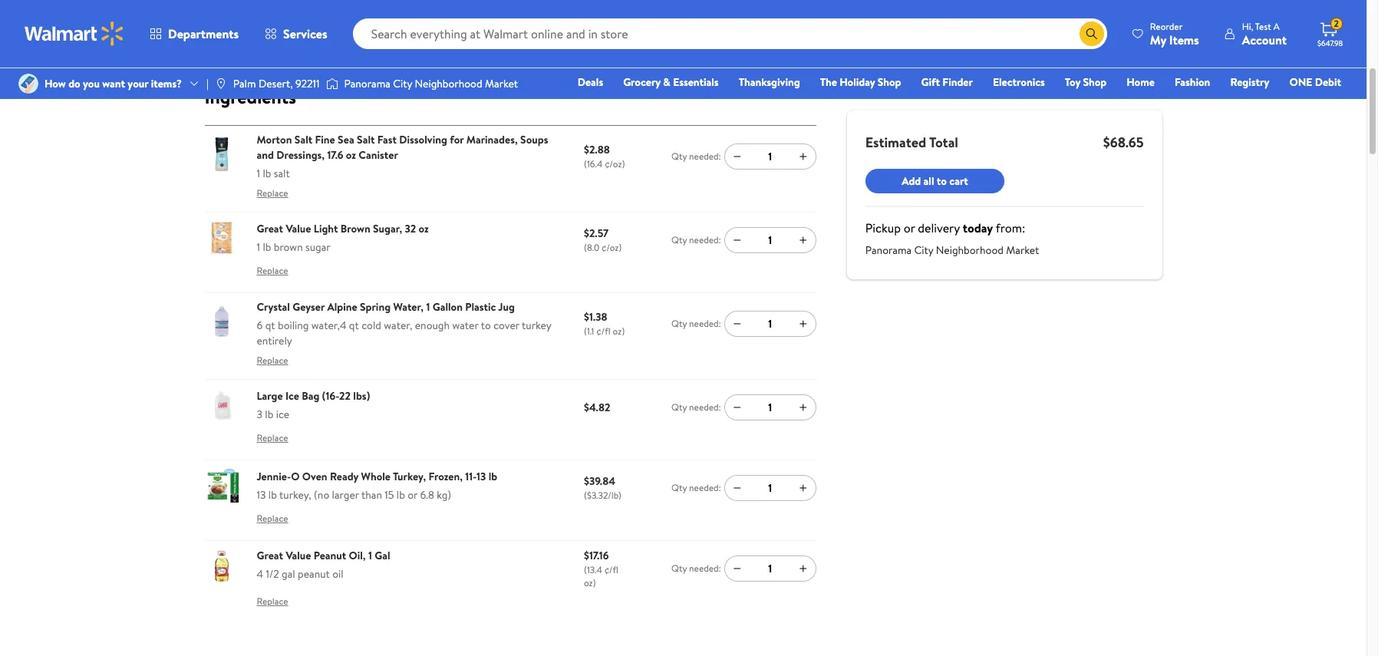 Task type: vqa. For each thing, say whether or not it's contained in the screenshot.
5th 'Qty' from the bottom
yes



Task type: describe. For each thing, give the bounding box(es) containing it.
3
[[257, 407, 262, 422]]

boiling
[[278, 318, 309, 333]]

jug
[[498, 299, 515, 314]]

grocery
[[623, 74, 661, 90]]

sea
[[338, 132, 354, 147]]

ice
[[276, 407, 289, 422]]

thanksgiving
[[739, 74, 800, 90]]

replace for 1 lb brown sugar
[[257, 264, 288, 277]]

lb right 15
[[397, 487, 405, 503]]

$68.65
[[1103, 133, 1144, 152]]

departments button
[[137, 15, 252, 52]]

services button
[[252, 15, 340, 52]]

1 left increase quantity jennie-o oven ready whole turkey, frozen, 11-13 lb-count, current quantity 1 icon
[[768, 480, 772, 496]]

water,
[[393, 299, 424, 314]]

electronics link
[[986, 74, 1052, 91]]

great value peanut oil, 1 gal 4 1/2 gal peanut oil
[[257, 548, 390, 581]]

water
[[452, 318, 478, 333]]

marinades,
[[466, 132, 518, 147]]

6 needed: from the top
[[689, 562, 721, 575]]

walmart+ link
[[1289, 95, 1348, 112]]

increase quantity morton salt fine sea salt  fast dissolving for marinades, soups and dressings, 17.6 oz canister-count, current quantity 1 image
[[797, 150, 809, 163]]

needed: for $2.57
[[689, 233, 721, 247]]

1 right decrease quantity great value light brown sugar, 32 oz-count, current quantity 1 icon
[[768, 232, 772, 248]]

oz) for $17.16
[[584, 576, 596, 589]]

alpine
[[327, 299, 357, 314]]

decrease quantity large ice bag (16-22 lbs)-count, current quantity 1 image
[[731, 401, 743, 413]]

you
[[83, 76, 100, 91]]

large ice bag (16-22 lbs) 3 lb ice
[[257, 388, 370, 422]]

hi, test a account
[[1242, 20, 1287, 48]]

panorama city neighborhood market
[[344, 76, 518, 91]]

the holiday shop
[[820, 74, 901, 90]]

0 vertical spatial city
[[393, 76, 412, 91]]

1 left increase quantity crystal geyser alpine spring water, 1 gallon plastic jug-count, current quantity 1 image
[[768, 316, 772, 331]]

1 inside morton salt fine sea salt  fast dissolving for marinades, soups and dressings, 17.6 oz canister 1 lb salt
[[257, 166, 260, 181]]

1 shop from the left
[[878, 74, 901, 90]]

ingredients
[[204, 84, 296, 110]]

needed: for $1.38
[[689, 317, 721, 330]]

decrease quantity jennie-o oven ready whole turkey, frozen, 11-13 lb-count, current quantity 1 image
[[731, 482, 743, 494]]

2 shop from the left
[[1083, 74, 1107, 90]]

1 left increase quantity great value peanut oil, 1 gal-count, current quantity 1 icon
[[768, 561, 772, 576]]

4 qty from the top
[[671, 401, 687, 414]]

qty for $1.38
[[671, 317, 687, 330]]

oil
[[332, 566, 343, 581]]

panorama inside pickup or delivery today from: panorama city neighborhood market
[[865, 242, 912, 258]]

services
[[283, 25, 327, 42]]

reorder
[[1150, 20, 1183, 33]]

(8.0
[[584, 241, 599, 254]]

great value peanut oil, 1 gal image
[[204, 550, 238, 583]]

frozen,
[[429, 469, 463, 484]]

1 inside crystal geyser alpine spring water, 1 gallon plastic jug 6 qt boiling water,4 qt cold water, enough water to cover turkey entirely
[[426, 299, 430, 314]]

crystal geyser alpine spring water, 1 gallon plastic jug image
[[204, 305, 238, 339]]

lb right 11- at bottom left
[[489, 469, 497, 484]]

home link
[[1120, 74, 1162, 91]]

$2.88
[[584, 142, 610, 158]]

value for peanut
[[286, 548, 311, 563]]

add all to cart button
[[865, 169, 1005, 193]]

4
[[257, 566, 263, 581]]

$39.84 ($3.32/lb)
[[584, 474, 621, 502]]

6 qty needed: from the top
[[671, 562, 721, 575]]

$2.88 (16.4 ¢/oz)
[[584, 142, 625, 171]]

grocery & essentials
[[623, 74, 719, 90]]

 image for panorama
[[326, 76, 338, 91]]

large
[[257, 388, 283, 404]]

jennie-o oven ready whole turkey, frozen, 11-13 lb image
[[204, 469, 238, 503]]

jennie-
[[257, 469, 291, 484]]

how
[[45, 76, 66, 91]]

estimated total
[[865, 133, 958, 152]]

increase quantity great value light brown sugar, 32 oz-count, current quantity 1 image
[[797, 234, 809, 246]]

deals
[[578, 74, 603, 90]]

and
[[257, 147, 274, 163]]

(16.4
[[584, 158, 603, 171]]

market inside pickup or delivery today from: panorama city neighborhood market
[[1006, 242, 1039, 258]]

reorder my items
[[1150, 20, 1199, 48]]

great value light brown sugar, 32 oz image
[[204, 221, 238, 255]]

one
[[1289, 74, 1312, 90]]

morton salt fine sea salt  fast dissolving for marinades, soups and dressings, 17.6 oz canister 1 lb salt
[[257, 132, 548, 181]]

estimated
[[865, 133, 926, 152]]

decrease quantity great value peanut oil, 1 gal-count, current quantity 1 image
[[731, 562, 743, 575]]

crystal
[[257, 299, 290, 314]]

city inside pickup or delivery today from: panorama city neighborhood market
[[914, 242, 933, 258]]

lb inside large ice bag (16-22 lbs) 3 lb ice
[[265, 407, 273, 422]]

walmart+
[[1295, 96, 1341, 111]]

2 salt from the left
[[357, 132, 375, 147]]

decrease quantity morton salt fine sea salt  fast dissolving for marinades, soups and dressings, 17.6 oz canister-count, current quantity 1 image
[[731, 150, 743, 163]]

$2.57 (8.0 ¢/oz)
[[584, 226, 622, 254]]

6 qty from the top
[[671, 562, 687, 575]]

pickup
[[865, 219, 901, 236]]

fashion link
[[1168, 74, 1217, 91]]

1 left "increase quantity morton salt fine sea salt  fast dissolving for marinades, soups and dressings, 17.6 oz canister-count, current quantity 1" image
[[768, 149, 772, 164]]

lb inside great value light brown sugar, 32 oz 1 lb brown sugar
[[263, 240, 271, 255]]

larger
[[332, 487, 359, 503]]

17.6
[[327, 147, 343, 163]]

lbs)
[[353, 388, 370, 404]]

hi,
[[1242, 20, 1253, 33]]

replace button for 1 lb salt
[[257, 181, 288, 205]]

essentials
[[673, 74, 719, 90]]

qty for $2.88
[[671, 150, 687, 163]]

turkey,
[[393, 469, 426, 484]]

(no
[[314, 487, 329, 503]]

water,
[[384, 318, 412, 333]]

(1.1
[[584, 325, 594, 338]]

oil,
[[349, 548, 366, 563]]

water,4
[[311, 318, 346, 333]]

registry link
[[1223, 74, 1276, 91]]

to inside button
[[937, 173, 947, 189]]

replace button for 4 1/2 gal peanut oil
[[257, 589, 288, 614]]

replace button for 13 lb turkey, (no larger than 15 lb or 6.8 kg)
[[257, 507, 288, 531]]

crystal geyser alpine spring water, 1 gallon plastic jug link
[[257, 299, 515, 314]]

deals link
[[571, 74, 610, 91]]

peanut
[[314, 548, 346, 563]]

qty needed: for $2.88
[[671, 150, 721, 163]]

1 right decrease quantity large ice bag (16-22 lbs)-count, current quantity 1 "image"
[[768, 400, 772, 415]]

do
[[68, 76, 80, 91]]

11-
[[465, 469, 477, 484]]

cover
[[493, 318, 519, 333]]

cart
[[949, 173, 968, 189]]

electronics
[[993, 74, 1045, 90]]

1 salt from the left
[[294, 132, 312, 147]]

palm desert, 92211
[[233, 76, 320, 91]]

test
[[1255, 20, 1271, 33]]

qty needed: for $39.84
[[671, 481, 721, 494]]

neighborhood inside pickup or delivery today from: panorama city neighborhood market
[[936, 242, 1004, 258]]

a
[[1273, 20, 1280, 33]]

brown
[[274, 240, 303, 255]]

$39.84
[[584, 474, 615, 489]]

from:
[[996, 219, 1025, 236]]

today
[[963, 219, 993, 236]]

92211
[[295, 76, 320, 91]]

4 needed: from the top
[[689, 401, 721, 414]]

2 qt from the left
[[349, 318, 359, 333]]

¢/oz) for $2.88
[[605, 158, 625, 171]]

replace inside $17.16 (13.4 ¢/fl oz) replace
[[257, 595, 288, 608]]

items
[[1169, 31, 1199, 48]]

1 inside great value peanut oil, 1 gal 4 1/2 gal peanut oil
[[368, 548, 372, 563]]

walmart image
[[25, 21, 124, 46]]

to inside crystal geyser alpine spring water, 1 gallon plastic jug 6 qt boiling water,4 qt cold water, enough water to cover turkey entirely
[[481, 318, 491, 333]]



Task type: locate. For each thing, give the bounding box(es) containing it.
1 horizontal spatial oz
[[419, 221, 429, 237]]

oz inside great value light brown sugar, 32 oz 1 lb brown sugar
[[419, 221, 429, 237]]

5 replace button from the top
[[257, 507, 288, 531]]

1 vertical spatial oz)
[[584, 576, 596, 589]]

¢/fl
[[596, 325, 611, 338], [604, 563, 618, 576]]

 image right 92211
[[326, 76, 338, 91]]

replace button for 1 lb brown sugar
[[257, 259, 288, 283]]

qt right the 6
[[265, 318, 275, 333]]

1 qt from the left
[[265, 318, 275, 333]]

to right all
[[937, 173, 947, 189]]

1 great from the top
[[257, 221, 283, 237]]

lb right 3
[[265, 407, 273, 422]]

1 inside great value light brown sugar, 32 oz 1 lb brown sugar
[[257, 240, 260, 255]]

Search search field
[[353, 18, 1107, 49]]

needed: left decrease quantity great value peanut oil, 1 gal-count, current quantity 1 image
[[689, 562, 721, 575]]

how do you want your items?
[[45, 76, 182, 91]]

toy
[[1065, 74, 1080, 90]]

1
[[768, 149, 772, 164], [257, 166, 260, 181], [768, 232, 772, 248], [257, 240, 260, 255], [426, 299, 430, 314], [768, 316, 772, 331], [768, 400, 772, 415], [768, 480, 772, 496], [368, 548, 372, 563], [768, 561, 772, 576]]

1 vertical spatial oz
[[419, 221, 429, 237]]

0 horizontal spatial oz
[[346, 147, 356, 163]]

total
[[929, 133, 958, 152]]

replace down brown
[[257, 264, 288, 277]]

morton salt fine sea salt  fast dissolving for marinades, soups and dressings, 17.6 oz canister image
[[204, 138, 238, 171]]

spring
[[360, 299, 391, 314]]

city up fast
[[393, 76, 412, 91]]

value inside great value light brown sugar, 32 oz 1 lb brown sugar
[[286, 221, 311, 237]]

($3.32/lb)
[[584, 489, 621, 502]]

value inside great value peanut oil, 1 gal 4 1/2 gal peanut oil
[[286, 548, 311, 563]]

departments
[[168, 25, 239, 42]]

0 horizontal spatial shop
[[878, 74, 901, 90]]

$647.98
[[1317, 38, 1343, 48]]

¢/fl for $1.38
[[596, 325, 611, 338]]

soups
[[520, 132, 548, 147]]

holiday
[[840, 74, 875, 90]]

great value light brown sugar, 32 oz link
[[257, 221, 429, 237]]

oz)
[[613, 325, 625, 338], [584, 576, 596, 589]]

one debit link
[[1282, 74, 1348, 91]]

replace down salt
[[257, 186, 288, 199]]

lb left salt
[[263, 166, 271, 181]]

qty
[[671, 150, 687, 163], [671, 233, 687, 247], [671, 317, 687, 330], [671, 401, 687, 414], [671, 481, 687, 494], [671, 562, 687, 575]]

0 horizontal spatial market
[[485, 76, 518, 91]]

brown
[[341, 221, 370, 237]]

value for brown
[[286, 221, 311, 237]]

¢/oz) for $2.57
[[602, 241, 622, 254]]

0 horizontal spatial panorama
[[344, 76, 390, 91]]

whole
[[361, 469, 391, 484]]

neighborhood down today
[[936, 242, 1004, 258]]

qty needed: left decrease quantity morton salt fine sea salt  fast dissolving for marinades, soups and dressings, 17.6 oz canister-count, current quantity 1 icon
[[671, 150, 721, 163]]

15
[[385, 487, 394, 503]]

1 horizontal spatial to
[[937, 173, 947, 189]]

all
[[924, 173, 934, 189]]

delivery
[[918, 219, 960, 236]]

13 down "jennie-"
[[257, 487, 266, 503]]

panorama up fast
[[344, 76, 390, 91]]

replace for 1 lb salt
[[257, 186, 288, 199]]

peanut
[[298, 566, 330, 581]]

1 horizontal spatial city
[[914, 242, 933, 258]]

3 replace button from the top
[[257, 348, 288, 373]]

1 qty needed: from the top
[[671, 150, 721, 163]]

qty for $2.57
[[671, 233, 687, 247]]

replace button down ice
[[257, 426, 288, 451]]

1 vertical spatial neighborhood
[[936, 242, 1004, 258]]

¢/oz) inside $2.88 (16.4 ¢/oz)
[[605, 158, 625, 171]]

plastic
[[465, 299, 496, 314]]

1 horizontal spatial shop
[[1083, 74, 1107, 90]]

5 replace from the top
[[257, 512, 288, 525]]

1 vertical spatial ¢/fl
[[604, 563, 618, 576]]

oz right 17.6
[[346, 147, 356, 163]]

0 horizontal spatial 13
[[257, 487, 266, 503]]

0 vertical spatial to
[[937, 173, 947, 189]]

replace down entirely on the left bottom of the page
[[257, 354, 288, 367]]

ready
[[330, 469, 358, 484]]

to down plastic in the top of the page
[[481, 318, 491, 333]]

replace down turkey,
[[257, 512, 288, 525]]

search icon image
[[1086, 28, 1098, 40]]

qty needed: left decrease quantity crystal geyser alpine spring water, 1 gallon plastic jug-count, current quantity 1 image
[[671, 317, 721, 330]]

oz) down $17.16
[[584, 576, 596, 589]]

fine
[[315, 132, 335, 147]]

want
[[102, 76, 125, 91]]

add
[[902, 173, 921, 189]]

oz right 32
[[419, 221, 429, 237]]

¢/fl right (1.1
[[596, 325, 611, 338]]

1 vertical spatial or
[[408, 487, 418, 503]]

1 horizontal spatial qt
[[349, 318, 359, 333]]

6 replace button from the top
[[257, 589, 288, 614]]

¢/fl inside $17.16 (13.4 ¢/fl oz) replace
[[604, 563, 618, 576]]

 image
[[18, 74, 38, 94]]

great value light brown sugar, 32 oz 1 lb brown sugar
[[257, 221, 429, 255]]

4 replace button from the top
[[257, 426, 288, 451]]

or right pickup on the top right
[[904, 219, 915, 236]]

2 value from the top
[[286, 548, 311, 563]]

ice
[[285, 388, 299, 404]]

qty left decrease quantity morton salt fine sea salt  fast dissolving for marinades, soups and dressings, 17.6 oz canister-count, current quantity 1 icon
[[671, 150, 687, 163]]

¢/oz) right (16.4
[[605, 158, 625, 171]]

0 vertical spatial oz)
[[613, 325, 625, 338]]

1 vertical spatial city
[[914, 242, 933, 258]]

value up brown
[[286, 221, 311, 237]]

qty left decrease quantity crystal geyser alpine spring water, 1 gallon plastic jug-count, current quantity 1 image
[[671, 317, 687, 330]]

1 vertical spatial panorama
[[865, 242, 912, 258]]

decrease quantity great value light brown sugar, 32 oz-count, current quantity 1 image
[[731, 234, 743, 246]]

 image for palm
[[215, 77, 227, 90]]

4 qty needed: from the top
[[671, 401, 721, 414]]

or inside pickup or delivery today from: panorama city neighborhood market
[[904, 219, 915, 236]]

turkey
[[522, 318, 551, 333]]

qty for $39.84
[[671, 481, 687, 494]]

qty needed: left decrease quantity great value peanut oil, 1 gal-count, current quantity 1 image
[[671, 562, 721, 575]]

needed: for $2.88
[[689, 150, 721, 163]]

0 vertical spatial great
[[257, 221, 283, 237]]

2 needed: from the top
[[689, 233, 721, 247]]

1 vertical spatial to
[[481, 318, 491, 333]]

desert,
[[258, 76, 293, 91]]

2 great from the top
[[257, 548, 283, 563]]

$1.38 (1.1 ¢/fl oz)
[[584, 309, 625, 338]]

1 left the gal
[[368, 548, 372, 563]]

¢/oz) inside $2.57 (8.0 ¢/oz)
[[602, 241, 622, 254]]

entirely
[[257, 333, 292, 348]]

oz) right $1.38
[[613, 325, 625, 338]]

qty needed: left decrease quantity great value light brown sugar, 32 oz-count, current quantity 1 icon
[[671, 233, 721, 247]]

¢/fl for $17.16
[[604, 563, 618, 576]]

1 vertical spatial value
[[286, 548, 311, 563]]

oz) for $1.38
[[613, 325, 625, 338]]

qt left cold
[[349, 318, 359, 333]]

qty left decrease quantity great value light brown sugar, 32 oz-count, current quantity 1 icon
[[671, 233, 687, 247]]

replace button up large
[[257, 348, 288, 373]]

increase quantity crystal geyser alpine spring water, 1 gallon plastic jug-count, current quantity 1 image
[[797, 318, 809, 330]]

1 horizontal spatial or
[[904, 219, 915, 236]]

1 left brown
[[257, 240, 260, 255]]

great inside great value light brown sugar, 32 oz 1 lb brown sugar
[[257, 221, 283, 237]]

qty needed: left decrease quantity large ice bag (16-22 lbs)-count, current quantity 1 "image"
[[671, 401, 721, 414]]

4 replace from the top
[[257, 432, 288, 445]]

shop right "holiday"
[[878, 74, 901, 90]]

1 replace button from the top
[[257, 181, 288, 205]]

qty needed: left decrease quantity jennie-o oven ready whole turkey, frozen, 11-13 lb-count, current quantity 1 icon at the right of page
[[671, 481, 721, 494]]

toy shop
[[1065, 74, 1107, 90]]

increase quantity jennie-o oven ready whole turkey, frozen, 11-13 lb-count, current quantity 1 image
[[797, 482, 809, 494]]

1 down the and
[[257, 166, 260, 181]]

great up brown
[[257, 221, 283, 237]]

22
[[339, 388, 351, 404]]

needed: for $39.84
[[689, 481, 721, 494]]

3 needed: from the top
[[689, 317, 721, 330]]

oven
[[302, 469, 327, 484]]

great for 1
[[257, 221, 283, 237]]

sugar,
[[373, 221, 402, 237]]

0 horizontal spatial  image
[[215, 77, 227, 90]]

replace button for 3 lb ice
[[257, 426, 288, 451]]

salt right the sea at the top of the page
[[357, 132, 375, 147]]

0 horizontal spatial or
[[408, 487, 418, 503]]

2 qty from the top
[[671, 233, 687, 247]]

panorama down pickup on the top right
[[865, 242, 912, 258]]

1 needed: from the top
[[689, 150, 721, 163]]

1 horizontal spatial  image
[[326, 76, 338, 91]]

market down from:
[[1006, 242, 1039, 258]]

morton
[[257, 132, 292, 147]]

1 replace from the top
[[257, 186, 288, 199]]

0 horizontal spatial oz)
[[584, 576, 596, 589]]

decrease quantity crystal geyser alpine spring water, 1 gallon plastic jug-count, current quantity 1 image
[[731, 318, 743, 330]]

market
[[485, 76, 518, 91], [1006, 242, 1039, 258]]

1 qty from the top
[[671, 150, 687, 163]]

oz) inside $1.38 (1.1 ¢/fl oz)
[[613, 325, 625, 338]]

replace button for 6 qt boiling water,4 qt cold water, enough water to cover turkey entirely
[[257, 348, 288, 373]]

account
[[1242, 31, 1287, 48]]

replace button down turkey,
[[257, 507, 288, 531]]

large ice bag (16-22 lbs) image
[[204, 388, 238, 422]]

or inside 'jennie-o oven ready whole turkey, frozen, 11-13 lb 13 lb turkey, (no larger than 15 lb or 6.8 kg)'
[[408, 487, 418, 503]]

32
[[405, 221, 416, 237]]

thanksgiving link
[[732, 74, 807, 91]]

1 vertical spatial 13
[[257, 487, 266, 503]]

neighborhood
[[415, 76, 482, 91], [936, 242, 1004, 258]]

0 vertical spatial panorama
[[344, 76, 390, 91]]

0 vertical spatial or
[[904, 219, 915, 236]]

replace for 3 lb ice
[[257, 432, 288, 445]]

lb left brown
[[263, 240, 271, 255]]

1 horizontal spatial salt
[[357, 132, 375, 147]]

large ice bag (16-22 lbs) link
[[257, 388, 370, 404]]

shop right the toy
[[1083, 74, 1107, 90]]

2 replace button from the top
[[257, 259, 288, 283]]

needed: left decrease quantity jennie-o oven ready whole turkey, frozen, 11-13 lb-count, current quantity 1 icon at the right of page
[[689, 481, 721, 494]]

qty left decrease quantity great value peanut oil, 1 gal-count, current quantity 1 image
[[671, 562, 687, 575]]

1 vertical spatial ¢/oz)
[[602, 241, 622, 254]]

kg)
[[437, 487, 451, 503]]

canister
[[359, 147, 398, 163]]

qty left decrease quantity large ice bag (16-22 lbs)-count, current quantity 1 "image"
[[671, 401, 687, 414]]

3 replace from the top
[[257, 354, 288, 367]]

qty needed: for $1.38
[[671, 317, 721, 330]]

salt left fine at the top left of the page
[[294, 132, 312, 147]]

qty needed: for $2.57
[[671, 233, 721, 247]]

oz) inside $17.16 (13.4 ¢/fl oz) replace
[[584, 576, 596, 589]]

or left 6.8 on the left
[[408, 487, 418, 503]]

 image right |
[[215, 77, 227, 90]]

0 vertical spatial neighborhood
[[415, 76, 482, 91]]

palm
[[233, 76, 256, 91]]

1 horizontal spatial oz)
[[613, 325, 625, 338]]

gift finder
[[921, 74, 973, 90]]

1 value from the top
[[286, 221, 311, 237]]

gift finder link
[[914, 74, 980, 91]]

market up the marinades,
[[485, 76, 518, 91]]

toy shop link
[[1058, 74, 1114, 91]]

oz inside morton salt fine sea salt  fast dissolving for marinades, soups and dressings, 17.6 oz canister 1 lb salt
[[346, 147, 356, 163]]

5 qty from the top
[[671, 481, 687, 494]]

needed: left decrease quantity large ice bag (16-22 lbs)-count, current quantity 1 "image"
[[689, 401, 721, 414]]

Walmart Site-Wide search field
[[353, 18, 1107, 49]]

value up gal
[[286, 548, 311, 563]]

1 vertical spatial great
[[257, 548, 283, 563]]

dressings,
[[276, 147, 325, 163]]

qty left decrease quantity jennie-o oven ready whole turkey, frozen, 11-13 lb-count, current quantity 1 icon at the right of page
[[671, 481, 687, 494]]

13 right 'frozen,'
[[477, 469, 486, 484]]

0 horizontal spatial neighborhood
[[415, 76, 482, 91]]

needed: left decrease quantity great value light brown sugar, 32 oz-count, current quantity 1 icon
[[689, 233, 721, 247]]

great inside great value peanut oil, 1 gal 4 1/2 gal peanut oil
[[257, 548, 283, 563]]

replace down ice
[[257, 432, 288, 445]]

¢/oz) right (8.0
[[602, 241, 622, 254]]

3 qty needed: from the top
[[671, 317, 721, 330]]

finder
[[942, 74, 973, 90]]

replace button down 1/2
[[257, 589, 288, 614]]

0 horizontal spatial salt
[[294, 132, 312, 147]]

1 up enough
[[426, 299, 430, 314]]

0 horizontal spatial qt
[[265, 318, 275, 333]]

2 qty needed: from the top
[[671, 233, 721, 247]]

1 horizontal spatial neighborhood
[[936, 242, 1004, 258]]

0 vertical spatial 13
[[477, 469, 486, 484]]

1 horizontal spatial 13
[[477, 469, 486, 484]]

¢/fl inside $1.38 (1.1 ¢/fl oz)
[[596, 325, 611, 338]]

salt
[[274, 166, 290, 181]]

1 horizontal spatial panorama
[[865, 242, 912, 258]]

¢/oz)
[[605, 158, 625, 171], [602, 241, 622, 254]]

great up 1/2
[[257, 548, 283, 563]]

0 horizontal spatial city
[[393, 76, 412, 91]]

replace button down the and
[[257, 181, 288, 205]]

replace for 6 qt boiling water,4 qt cold water, enough water to cover turkey entirely
[[257, 354, 288, 367]]

increase quantity large ice bag (16-22 lbs)-count, current quantity 1 image
[[797, 401, 809, 413]]

lb down "jennie-"
[[268, 487, 277, 503]]

0 vertical spatial ¢/oz)
[[605, 158, 625, 171]]

¢/fl right (13.4
[[604, 563, 618, 576]]

0 horizontal spatial to
[[481, 318, 491, 333]]

5 qty needed: from the top
[[671, 481, 721, 494]]

3 qty from the top
[[671, 317, 687, 330]]

0 vertical spatial oz
[[346, 147, 356, 163]]

1 vertical spatial market
[[1006, 242, 1039, 258]]

needed: left decrease quantity morton salt fine sea salt  fast dissolving for marinades, soups and dressings, 17.6 oz canister-count, current quantity 1 icon
[[689, 150, 721, 163]]

gallon
[[433, 299, 463, 314]]

lb
[[263, 166, 271, 181], [263, 240, 271, 255], [265, 407, 273, 422], [489, 469, 497, 484], [268, 487, 277, 503], [397, 487, 405, 503]]

&
[[663, 74, 670, 90]]

needed: left decrease quantity crystal geyser alpine spring water, 1 gallon plastic jug-count, current quantity 1 image
[[689, 317, 721, 330]]

great value peanut oil, 1 gal link
[[257, 548, 390, 563]]

0 vertical spatial ¢/fl
[[596, 325, 611, 338]]

needed:
[[689, 150, 721, 163], [689, 233, 721, 247], [689, 317, 721, 330], [689, 401, 721, 414], [689, 481, 721, 494], [689, 562, 721, 575]]

6 replace from the top
[[257, 595, 288, 608]]

neighborhood up for
[[415, 76, 482, 91]]

my
[[1150, 31, 1166, 48]]

gal
[[282, 566, 295, 581]]

fast
[[377, 132, 397, 147]]

the
[[820, 74, 837, 90]]

 image
[[326, 76, 338, 91], [215, 77, 227, 90]]

2 replace from the top
[[257, 264, 288, 277]]

lb inside morton salt fine sea salt  fast dissolving for marinades, soups and dressings, 17.6 oz canister 1 lb salt
[[263, 166, 271, 181]]

increase quantity great value peanut oil, 1 gal-count, current quantity 1 image
[[797, 562, 809, 575]]

$4.82
[[584, 400, 610, 415]]

pickup or delivery today from: panorama city neighborhood market
[[865, 219, 1039, 258]]

city down delivery
[[914, 242, 933, 258]]

5 needed: from the top
[[689, 481, 721, 494]]

panorama
[[344, 76, 390, 91], [865, 242, 912, 258]]

great for 1/2
[[257, 548, 283, 563]]

0 vertical spatial value
[[286, 221, 311, 237]]

salt
[[294, 132, 312, 147], [357, 132, 375, 147]]

replace button down brown
[[257, 259, 288, 283]]

6.8
[[420, 487, 434, 503]]

1 horizontal spatial market
[[1006, 242, 1039, 258]]

replace for 13 lb turkey, (no larger than 15 lb or 6.8 kg)
[[257, 512, 288, 525]]

than
[[361, 487, 382, 503]]

jennie-o oven ready whole turkey, frozen, 11-13 lb 13 lb turkey, (no larger than 15 lb or 6.8 kg)
[[257, 469, 497, 503]]

replace down 1/2
[[257, 595, 288, 608]]

0 vertical spatial market
[[485, 76, 518, 91]]

city
[[393, 76, 412, 91], [914, 242, 933, 258]]



